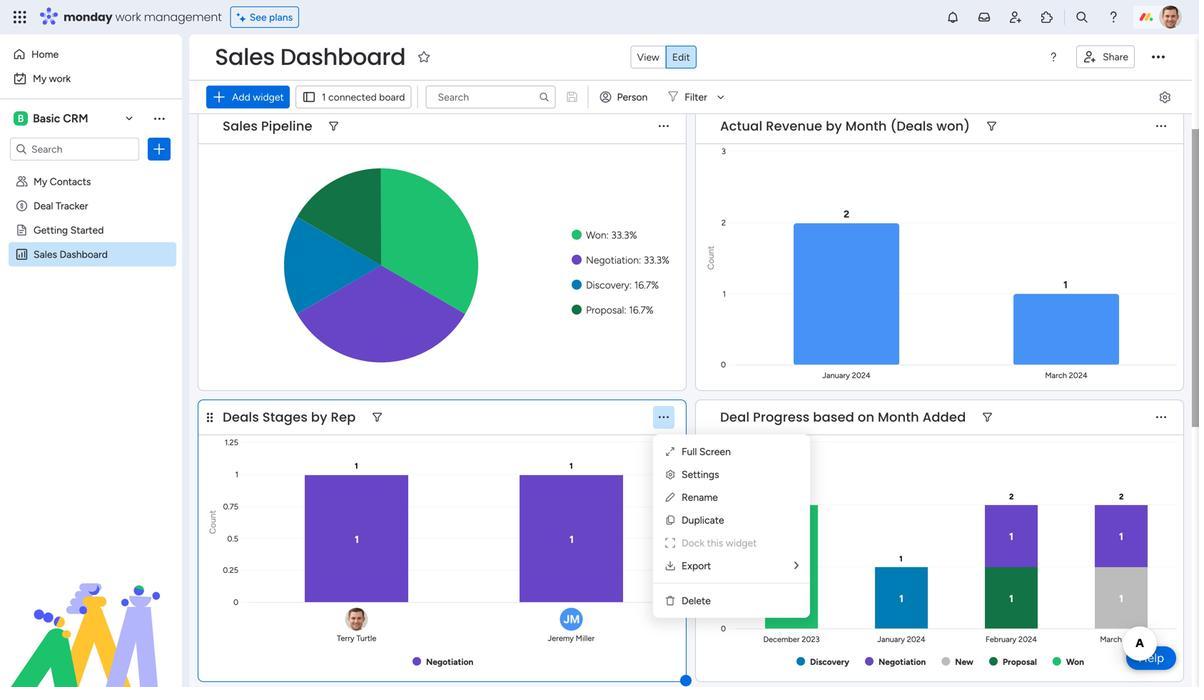 Task type: vqa. For each thing, say whether or not it's contained in the screenshot.
right Title
no



Task type: locate. For each thing, give the bounding box(es) containing it.
33.3% up discovery : 16.7%
[[644, 254, 670, 266]]

0 vertical spatial by
[[826, 117, 842, 135]]

sales inside 'banner'
[[215, 41, 275, 73]]

by left the rep
[[311, 408, 327, 426]]

0 vertical spatial 16.7%
[[634, 279, 659, 291]]

more options image
[[1152, 51, 1165, 64]]

settings image down full screen "icon"
[[665, 469, 676, 480]]

month right on on the bottom of page
[[878, 408, 919, 426]]

more dots image
[[1156, 121, 1166, 132], [1156, 412, 1166, 423]]

by
[[826, 117, 842, 135], [311, 408, 327, 426]]

terry
[[337, 634, 354, 643]]

sales
[[215, 41, 275, 73], [223, 117, 258, 135], [34, 248, 57, 261]]

add widget button
[[206, 86, 290, 108]]

1 vertical spatial 16.7%
[[629, 304, 654, 316]]

dapulse drag handle 3 image up the full screen
[[705, 412, 710, 423]]

sales right public dashboard icon at the left top
[[34, 248, 57, 261]]

(deals
[[890, 117, 933, 135]]

my down home
[[33, 72, 47, 85]]

workspace options image
[[152, 111, 166, 125]]

0 horizontal spatial deal
[[34, 200, 53, 212]]

my inside option
[[33, 72, 47, 85]]

option
[[0, 169, 182, 172]]

more dots image up full screen "icon"
[[659, 412, 669, 423]]

1 vertical spatial more dots image
[[659, 412, 669, 423]]

workspace selection element
[[14, 110, 90, 127]]

home link
[[9, 43, 173, 66]]

1 connected board
[[322, 91, 405, 103]]

0 horizontal spatial widget
[[253, 91, 284, 103]]

rep
[[331, 408, 356, 426]]

month left (deals
[[846, 117, 887, 135]]

actual
[[720, 117, 763, 135]]

1
[[322, 91, 326, 103]]

negotiation
[[586, 254, 639, 266]]

sales up add widget popup button
[[215, 41, 275, 73]]

sales for the sales dashboard field
[[215, 41, 275, 73]]

duplicate image
[[665, 515, 676, 526]]

1 horizontal spatial settings image
[[1158, 90, 1172, 104]]

deals stages by rep
[[223, 408, 356, 426]]

sales dashboard banner
[[189, 34, 1192, 114]]

miller
[[576, 634, 595, 643]]

1 vertical spatial 33.3%
[[644, 254, 670, 266]]

1 connected board button
[[295, 86, 412, 108]]

1 horizontal spatial work
[[115, 9, 141, 25]]

16.7% down negotiation : 33.3%
[[634, 279, 659, 291]]

my
[[33, 72, 47, 85], [34, 176, 47, 188]]

see
[[250, 11, 267, 23]]

won
[[586, 229, 606, 241]]

my work
[[33, 72, 71, 85]]

: up discovery : 16.7%
[[639, 254, 641, 266]]

1 vertical spatial sales dashboard
[[34, 248, 108, 261]]

1 vertical spatial more dots image
[[1156, 412, 1166, 423]]

1 horizontal spatial dapulse drag handle 3 image
[[705, 412, 710, 423]]

settings image down more options image on the right of the page
[[1158, 90, 1172, 104]]

added
[[923, 408, 966, 426]]

delete image
[[665, 595, 676, 607]]

1 horizontal spatial 33.3%
[[644, 254, 670, 266]]

1 vertical spatial deal
[[720, 408, 750, 426]]

widget inside add widget popup button
[[253, 91, 284, 103]]

1 vertical spatial by
[[311, 408, 327, 426]]

rename image
[[665, 492, 676, 503]]

this
[[707, 537, 723, 549]]

dock this widget menu item
[[665, 535, 799, 552]]

sales dashboard
[[215, 41, 406, 73], [34, 248, 108, 261]]

deal
[[34, 200, 53, 212], [720, 408, 750, 426]]

1 dapulse drag handle 3 image from the left
[[207, 412, 213, 423]]

sales down add
[[223, 117, 258, 135]]

16.7% down discovery : 16.7%
[[629, 304, 654, 316]]

deal inside field
[[720, 408, 750, 426]]

0 horizontal spatial settings image
[[665, 469, 676, 480]]

0 vertical spatial my
[[33, 72, 47, 85]]

None search field
[[426, 86, 556, 108]]

widget right 'this'
[[726, 537, 757, 549]]

1 vertical spatial dashboard
[[60, 248, 108, 261]]

plans
[[269, 11, 293, 23]]

1 vertical spatial sales
[[223, 117, 258, 135]]

0 vertical spatial widget
[[253, 91, 284, 103]]

0 vertical spatial deal
[[34, 200, 53, 212]]

more dots image
[[659, 121, 669, 132], [659, 412, 669, 423]]

0 horizontal spatial 33.3%
[[611, 229, 637, 241]]

sales dashboard down getting started at the left top of page
[[34, 248, 108, 261]]

board
[[379, 91, 405, 103]]

0 vertical spatial more dots image
[[1156, 121, 1166, 132]]

work right monday
[[115, 9, 141, 25]]

lottie animation element
[[0, 543, 182, 687]]

view
[[637, 51, 659, 63]]

1 vertical spatial widget
[[726, 537, 757, 549]]

basic crm
[[33, 112, 88, 125]]

1 vertical spatial work
[[49, 72, 71, 85]]

screen
[[699, 446, 731, 458]]

export
[[682, 560, 711, 572]]

stages
[[262, 408, 308, 426]]

dock this widget image
[[665, 537, 676, 549]]

1 vertical spatial settings image
[[665, 469, 676, 480]]

notifications image
[[946, 10, 960, 24]]

0 vertical spatial sales
[[215, 41, 275, 73]]

based
[[813, 408, 854, 426]]

management
[[144, 9, 222, 25]]

0 horizontal spatial work
[[49, 72, 71, 85]]

: down negotiation : 33.3%
[[629, 279, 632, 291]]

jeremy
[[548, 634, 574, 643]]

2 vertical spatial sales
[[34, 248, 57, 261]]

actual revenue by month (deals won)
[[720, 117, 970, 135]]

on
[[858, 408, 874, 426]]

dapulse drag handle 3 image left deals
[[207, 412, 213, 423]]

: down discovery : 16.7%
[[624, 304, 626, 316]]

negotiation : 33.3%
[[586, 254, 670, 266]]

0 vertical spatial sales dashboard
[[215, 41, 406, 73]]

settings image
[[1158, 90, 1172, 104], [665, 469, 676, 480]]

view button
[[631, 46, 666, 69]]

terry turtle
[[337, 634, 376, 643]]

none search field inside sales dashboard 'banner'
[[426, 86, 556, 108]]

menu
[[653, 435, 810, 618]]

Filter dashboard by text search field
[[426, 86, 556, 108]]

by for stages
[[311, 408, 327, 426]]

0 vertical spatial more dots image
[[659, 121, 669, 132]]

1 vertical spatial my
[[34, 176, 47, 188]]

add to favorites image
[[417, 50, 431, 64]]

widget
[[253, 91, 284, 103], [726, 537, 757, 549]]

deal up getting in the left top of the page
[[34, 200, 53, 212]]

deal up screen
[[720, 408, 750, 426]]

0 horizontal spatial dashboard
[[60, 248, 108, 261]]

dashboard down started
[[60, 248, 108, 261]]

1 horizontal spatial sales dashboard
[[215, 41, 406, 73]]

work down home
[[49, 72, 71, 85]]

my contacts
[[34, 176, 91, 188]]

discovery : 16.7%
[[586, 279, 659, 291]]

33.3%
[[611, 229, 637, 241], [644, 254, 670, 266]]

: up the "negotiation"
[[606, 229, 609, 241]]

my left contacts
[[34, 176, 47, 188]]

monday work management
[[64, 9, 222, 25]]

dashboard
[[280, 41, 406, 73], [60, 248, 108, 261]]

my for my work
[[33, 72, 47, 85]]

work inside option
[[49, 72, 71, 85]]

0 horizontal spatial by
[[311, 408, 327, 426]]

16.7% for discovery : 16.7%
[[634, 279, 659, 291]]

workspace image
[[14, 111, 28, 126]]

list box
[[0, 167, 182, 459]]

basic
[[33, 112, 60, 125]]

16.7%
[[634, 279, 659, 291], [629, 304, 654, 316]]

0 horizontal spatial dapulse drag handle 3 image
[[207, 412, 213, 423]]

0 vertical spatial 33.3%
[[611, 229, 637, 241]]

home option
[[9, 43, 173, 66]]

1 horizontal spatial deal
[[720, 408, 750, 426]]

public board image
[[15, 223, 29, 237]]

won : 33.3%
[[586, 229, 637, 241]]

public dashboard image
[[15, 248, 29, 261]]

1 more dots image from the top
[[1156, 121, 1166, 132]]

16.7% for proposal : 16.7%
[[629, 304, 654, 316]]

list box containing my contacts
[[0, 167, 182, 459]]

0 vertical spatial dashboard
[[280, 41, 406, 73]]

my inside list box
[[34, 176, 47, 188]]

dashboard up the connected
[[280, 41, 406, 73]]

1 horizontal spatial widget
[[726, 537, 757, 549]]

widget right add
[[253, 91, 284, 103]]

2 dapulse drag handle 3 image from the left
[[705, 412, 710, 423]]

1 horizontal spatial by
[[826, 117, 842, 135]]

by right revenue on the top
[[826, 117, 842, 135]]

deal progress based on month added
[[720, 408, 966, 426]]

sales dashboard up 1
[[215, 41, 406, 73]]

more dots image down filter popup button
[[659, 121, 669, 132]]

Sales Pipeline field
[[219, 117, 316, 136]]

dashboard inside 'banner'
[[280, 41, 406, 73]]

progress
[[753, 408, 810, 426]]

work
[[115, 9, 141, 25], [49, 72, 71, 85]]

month
[[846, 117, 887, 135], [878, 408, 919, 426]]

33.3% up negotiation : 33.3%
[[611, 229, 637, 241]]

sales inside field
[[223, 117, 258, 135]]

0 vertical spatial work
[[115, 9, 141, 25]]

: for proposal
[[624, 304, 626, 316]]

see plans button
[[230, 6, 299, 28]]

dapulse drag handle 3 image
[[207, 412, 213, 423], [705, 412, 710, 423]]

lottie animation image
[[0, 543, 182, 687]]

work for my
[[49, 72, 71, 85]]

1 horizontal spatial dashboard
[[280, 41, 406, 73]]

full screen
[[682, 446, 731, 458]]

widget inside the dock this widget 'menu item'
[[726, 537, 757, 549]]

:
[[606, 229, 609, 241], [639, 254, 641, 266], [629, 279, 632, 291], [624, 304, 626, 316]]



Task type: describe. For each thing, give the bounding box(es) containing it.
sales pipeline
[[223, 117, 312, 135]]

dock this widget
[[682, 537, 757, 549]]

: for discovery
[[629, 279, 632, 291]]

1 vertical spatial month
[[878, 408, 919, 426]]

0 horizontal spatial sales dashboard
[[34, 248, 108, 261]]

my for my contacts
[[34, 176, 47, 188]]

Deals Stages by Rep field
[[219, 408, 359, 427]]

help image
[[1106, 10, 1121, 24]]

person
[[617, 91, 648, 103]]

invite members image
[[1009, 10, 1023, 24]]

search everything image
[[1075, 10, 1089, 24]]

delete
[[682, 595, 711, 607]]

rename
[[682, 491, 718, 504]]

connected
[[328, 91, 377, 103]]

update feed image
[[977, 10, 991, 24]]

terry turtle image
[[1159, 6, 1182, 29]]

monday
[[64, 9, 112, 25]]

2 more dots image from the top
[[659, 412, 669, 423]]

Sales Dashboard field
[[211, 41, 409, 73]]

33.3% for negotiation : 33.3%
[[644, 254, 670, 266]]

full
[[682, 446, 697, 458]]

: for won
[[606, 229, 609, 241]]

contacts
[[50, 176, 91, 188]]

monday marketplace image
[[1040, 10, 1054, 24]]

turtle
[[356, 634, 376, 643]]

dapulse drag handle 3 image for deals
[[207, 412, 213, 423]]

sales dashboard inside sales dashboard 'banner'
[[215, 41, 406, 73]]

options image
[[152, 142, 166, 156]]

see plans
[[250, 11, 293, 23]]

0 vertical spatial settings image
[[1158, 90, 1172, 104]]

search image
[[539, 91, 550, 103]]

work for monday
[[115, 9, 141, 25]]

filter button
[[662, 86, 729, 108]]

proposal : 16.7%
[[586, 304, 654, 316]]

edit button
[[666, 46, 697, 69]]

deals
[[223, 408, 259, 426]]

revenue
[[766, 117, 822, 135]]

getting
[[34, 224, 68, 236]]

0 vertical spatial month
[[846, 117, 887, 135]]

menu containing full screen
[[653, 435, 810, 618]]

dapulse drag handle 3 image for deal
[[705, 412, 710, 423]]

arrow down image
[[712, 89, 729, 106]]

33.3% for won : 33.3%
[[611, 229, 637, 241]]

crm
[[63, 112, 88, 125]]

dock
[[682, 537, 705, 549]]

my work link
[[9, 67, 173, 90]]

discovery
[[586, 279, 629, 291]]

proposal
[[586, 304, 624, 316]]

started
[[70, 224, 104, 236]]

home
[[31, 48, 59, 60]]

2 more dots image from the top
[[1156, 412, 1166, 423]]

1 more dots image from the top
[[659, 121, 669, 132]]

select product image
[[13, 10, 27, 24]]

help button
[[1126, 647, 1176, 670]]

edit
[[672, 51, 690, 63]]

person button
[[594, 86, 656, 108]]

getting started
[[34, 224, 104, 236]]

export image
[[665, 560, 676, 572]]

Deal Progress based on Month Added field
[[717, 408, 970, 427]]

settings
[[682, 469, 719, 481]]

jeremy miller
[[548, 634, 595, 643]]

full screen image
[[665, 446, 676, 458]]

: for negotiation
[[639, 254, 641, 266]]

deal tracker
[[34, 200, 88, 212]]

deal for deal progress based on month added
[[720, 408, 750, 426]]

by for revenue
[[826, 117, 842, 135]]

share
[[1103, 51, 1129, 63]]

add widget
[[232, 91, 284, 103]]

sales for sales pipeline field
[[223, 117, 258, 135]]

list arrow image
[[794, 561, 799, 571]]

add
[[232, 91, 250, 103]]

duplicate
[[682, 514, 724, 526]]

pipeline
[[261, 117, 312, 135]]

deal for deal tracker
[[34, 200, 53, 212]]

b
[[18, 112, 24, 125]]

my work option
[[9, 67, 173, 90]]

Search in workspace field
[[30, 141, 119, 157]]

display modes group
[[631, 46, 697, 69]]

help
[[1139, 651, 1164, 666]]

Actual Revenue by Month (Deals won) field
[[717, 117, 974, 136]]

won)
[[937, 117, 970, 135]]

tracker
[[56, 200, 88, 212]]

filter
[[685, 91, 707, 103]]

menu image
[[1048, 51, 1059, 63]]

share button
[[1076, 45, 1135, 68]]



